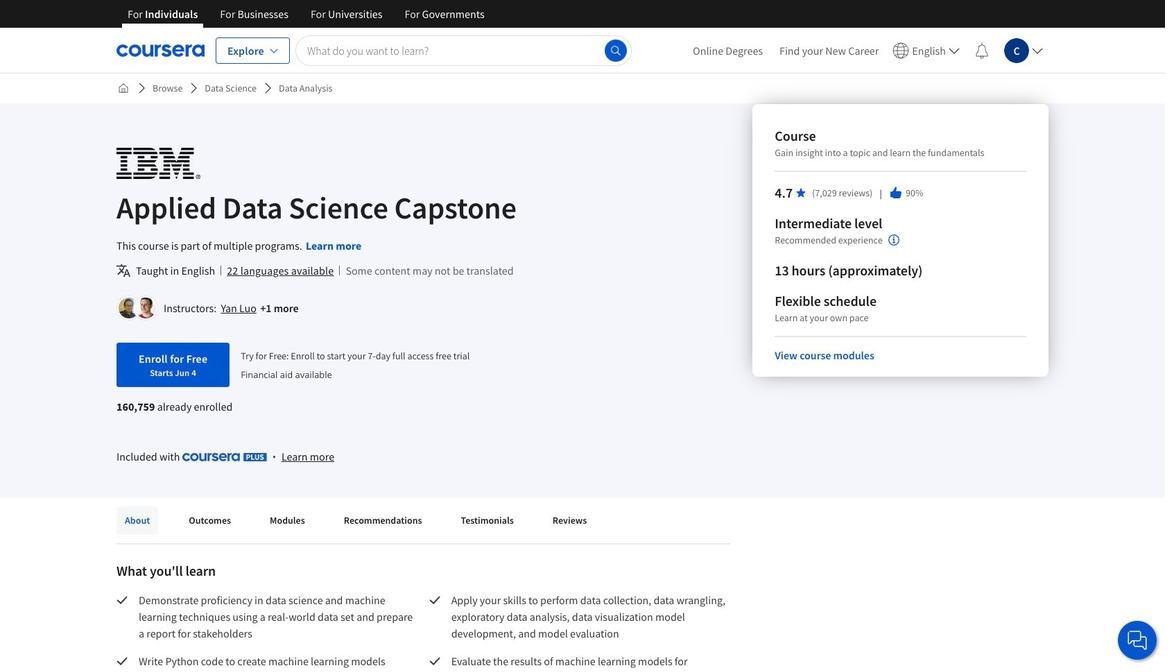Task type: locate. For each thing, give the bounding box(es) containing it.
menu
[[685, 28, 1049, 73]]

information about difficulty level pre-requisites. image
[[888, 234, 899, 246]]

ibm image
[[117, 148, 200, 179]]

None search field
[[295, 35, 632, 66]]

coursera image
[[117, 39, 205, 61]]



Task type: describe. For each thing, give the bounding box(es) containing it.
home image
[[118, 83, 129, 94]]

banner navigation
[[117, 0, 496, 28]]

yan luo image
[[119, 298, 139, 318]]

What do you want to learn? text field
[[295, 35, 632, 66]]

coursera plus image
[[182, 453, 267, 461]]

joseph santarcangelo image
[[135, 298, 156, 318]]



Task type: vqa. For each thing, say whether or not it's contained in the screenshot.
Search in course text field
no



